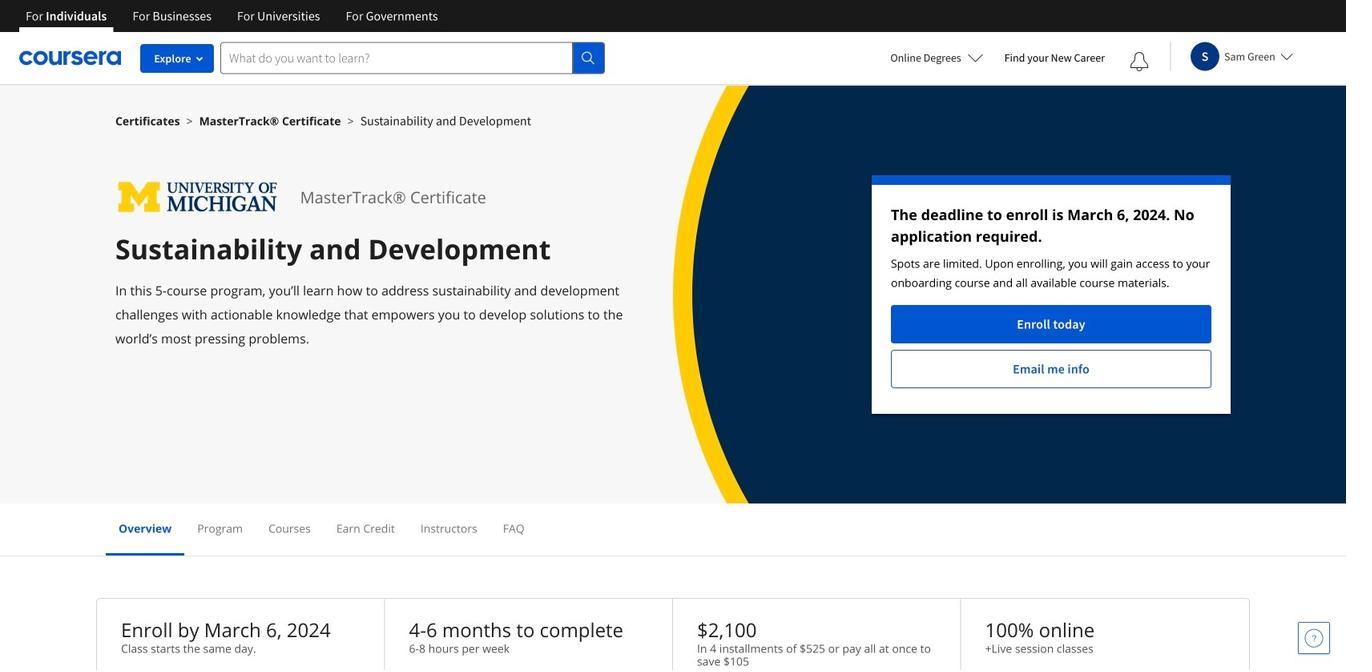 Task type: describe. For each thing, give the bounding box(es) containing it.
university of michigan image
[[115, 176, 281, 220]]

help center image
[[1305, 629, 1324, 648]]



Task type: locate. For each thing, give the bounding box(es) containing it.
certificate menu element
[[106, 504, 1241, 556]]

None search field
[[220, 42, 605, 74]]

status
[[872, 176, 1231, 414]]

coursera image
[[19, 45, 121, 71]]

What do you want to learn? text field
[[220, 42, 573, 74]]

banner navigation
[[13, 0, 451, 32]]



Task type: vqa. For each thing, say whether or not it's contained in the screenshot.
STATUS
yes



